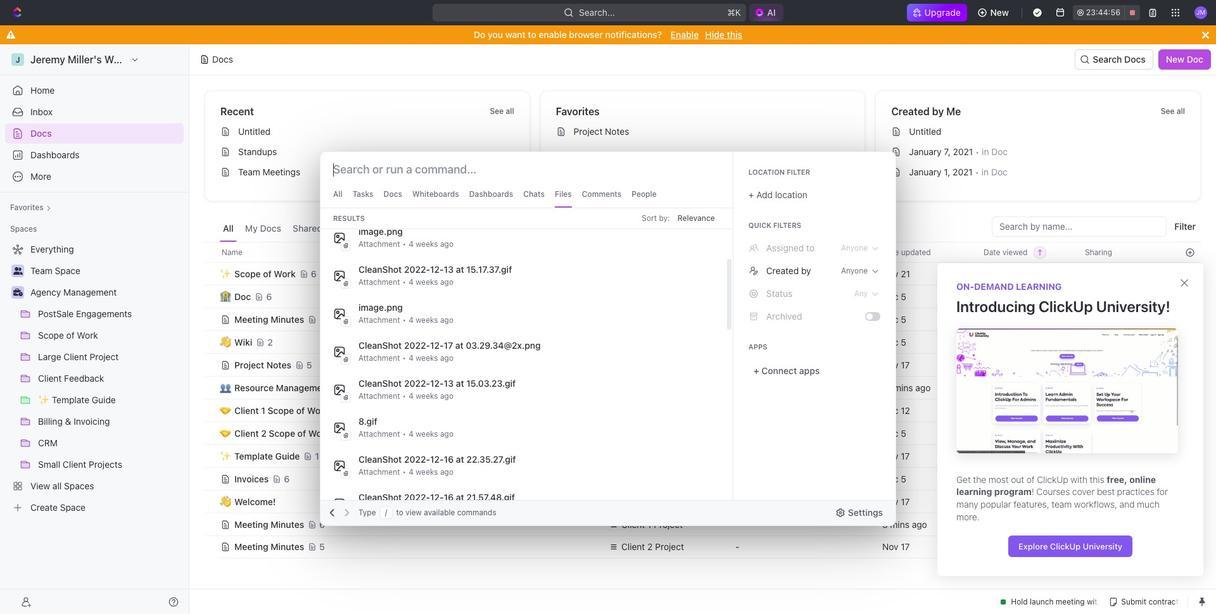 Task type: vqa. For each thing, say whether or not it's contained in the screenshot.


Task type: locate. For each thing, give the bounding box(es) containing it.
1 yesterday from the top
[[984, 337, 1024, 348]]

date
[[883, 247, 899, 257], [984, 247, 1001, 257]]

1 horizontal spatial see all button
[[1156, 104, 1191, 119]]

12- for 21.57.48.gif
[[430, 492, 444, 503]]

1 row from the top
[[205, 242, 1201, 263]]

project notes up the comments
[[574, 126, 629, 137]]

1 horizontal spatial 3 mins ago
[[984, 519, 1029, 530]]

12 row from the top
[[205, 490, 1201, 514]]

1 horizontal spatial date
[[984, 247, 1001, 257]]

Search by name... text field
[[1000, 217, 1160, 236]]

0 vertical spatial image.png
[[359, 226, 403, 237]]

0 vertical spatial this
[[727, 29, 743, 40]]

dashboards down docs link
[[30, 150, 80, 160]]

meeting minutes for client 2 project
[[234, 542, 304, 552]]

new inside button
[[991, 7, 1009, 18]]

2021 for january 1, 2021
[[953, 167, 973, 177]]

- for first row from the bottom
[[736, 542, 740, 552]]

3 nov from the top
[[883, 451, 899, 462]]

4
[[409, 201, 414, 211], [409, 239, 414, 249], [409, 278, 414, 287], [409, 316, 414, 325], [409, 354, 414, 363], [409, 392, 414, 401], [409, 430, 414, 439], [409, 468, 414, 477], [984, 496, 990, 507]]

1 for project
[[648, 519, 652, 530]]

0 vertical spatial 16 mins ago
[[984, 428, 1033, 439]]

2022- for 15.17.37.gif
[[404, 264, 430, 275]]

weeks up cleanshot 2022-12-17 at 03.29.34@2x.png
[[416, 316, 438, 325]]

1 vertical spatial anyone
[[841, 266, 868, 276]]

1 2022- from the top
[[404, 264, 430, 275]]

client 1 project
[[622, 519, 683, 530]]

3 12- from the top
[[430, 378, 444, 389]]

1 horizontal spatial created
[[892, 106, 930, 117]]

•
[[976, 147, 980, 157], [976, 167, 979, 177]]

8 attachment from the top
[[359, 468, 400, 477]]

2 vertical spatial minutes
[[271, 542, 304, 552]]

1 horizontal spatial this
[[1090, 474, 1105, 485]]

weeks down cleanshot 2022-12-17 at 03.29.34@2x.png
[[416, 354, 438, 363]]

4 up "cleanshot 2022-12-16 at 22.35.27.gif"
[[409, 430, 414, 439]]

xqnvl image up jkkwz icon
[[749, 289, 759, 299]]

cleanshot up resource management button
[[359, 340, 402, 351]]

client 1 scope of work docs
[[234, 405, 353, 416]]

1 vertical spatial january
[[909, 167, 942, 177]]

dialog
[[938, 264, 1204, 577]]

weeks down the cleanshot 2022-12-13 at 15.03.23.gif
[[416, 392, 438, 401]]

1 12- from the top
[[430, 264, 444, 275]]

table containing scope of work
[[205, 242, 1201, 560]]

1 nov 17 from the top
[[883, 360, 910, 370]]

0 horizontal spatial this
[[727, 29, 743, 40]]

wiki
[[234, 337, 252, 348]]

0 vertical spatial 1
[[261, 405, 265, 416]]

agency right business time icon
[[622, 496, 652, 507]]

0 vertical spatial •
[[976, 147, 980, 157]]

4 cleanshot from the top
[[359, 454, 402, 465]]

this up best
[[1090, 474, 1105, 485]]

nov down the settings
[[883, 542, 899, 552]]

0 vertical spatial favorites
[[556, 106, 600, 117]]

doc
[[1187, 54, 1204, 65], [992, 146, 1008, 157], [992, 167, 1008, 177], [234, 291, 251, 302]]

tab list
[[220, 217, 523, 242]]

/
[[385, 508, 387, 518]]

0 vertical spatial january
[[909, 146, 942, 157]]

favorites inside button
[[10, 203, 44, 212]]

my docs button
[[242, 217, 285, 242]]

home
[[30, 85, 55, 96]]

of inside dialog
[[1027, 474, 1035, 485]]

1 vertical spatial all
[[223, 223, 234, 234]]

see all for recent
[[490, 106, 514, 116]]

0 horizontal spatial 17 mins ago
[[883, 382, 931, 393]]

scope
[[234, 268, 261, 279], [268, 405, 294, 416], [269, 428, 295, 439]]

team meetings
[[238, 167, 300, 177]]

january 1, 2021 • in doc
[[909, 167, 1008, 177]]

0 horizontal spatial notes
[[267, 360, 291, 370]]

xqnvl image for assigned
[[749, 243, 759, 253]]

1 horizontal spatial all
[[333, 189, 343, 199]]

0 vertical spatial management
[[63, 287, 117, 298]]

project notes up resource
[[234, 360, 291, 370]]

1 horizontal spatial assigned
[[767, 243, 804, 253]]

weeks down whiteboards
[[416, 201, 438, 211]]

0 vertical spatial assigned
[[433, 223, 471, 234]]

0 vertical spatial new
[[991, 7, 1009, 18]]

0 vertical spatial minutes
[[271, 314, 304, 325]]

guide
[[275, 451, 300, 462]]

0 horizontal spatial all
[[223, 223, 234, 234]]

4 weeks ago down whiteboards
[[409, 201, 454, 211]]

client for client 2 scope of work docs
[[234, 428, 259, 439]]

0 horizontal spatial management
[[63, 287, 117, 298]]

2 cleanshot from the top
[[359, 340, 402, 351]]

• up the january 1, 2021 • in doc
[[976, 147, 980, 157]]

5 cleanshot from the top
[[359, 492, 402, 503]]

17 mins ago
[[883, 382, 931, 393], [984, 405, 1032, 416]]

table
[[205, 242, 1201, 560]]

date up nov 21
[[883, 247, 899, 257]]

january left the 7,
[[909, 146, 942, 157]]

0 horizontal spatial untitled link
[[215, 122, 524, 142]]

xqnvl image for created
[[749, 266, 759, 276]]

1 vertical spatial 16 mins ago
[[984, 451, 1033, 462]]

by for created by
[[801, 265, 811, 276]]

assigned down the 'filters'
[[767, 243, 804, 253]]

2 12- from the top
[[430, 340, 444, 351]]

untitled up standups
[[238, 126, 271, 137]]

0 vertical spatial 12
[[901, 405, 910, 416]]

at
[[456, 264, 464, 275], [455, 340, 464, 351], [456, 378, 464, 389], [456, 454, 464, 465], [456, 492, 464, 503]]

1 see all from the left
[[490, 106, 514, 116]]

xqnvl image down quick
[[749, 243, 759, 253]]

chats
[[524, 189, 545, 199]]

assigned inside button
[[433, 223, 471, 234]]

client for client 1 project
[[622, 519, 645, 530]]

date for date viewed
[[984, 247, 1001, 257]]

inbox
[[30, 106, 53, 117]]

docs right search
[[1125, 54, 1146, 65]]

1 vertical spatial agency management
[[622, 496, 708, 507]]

2 january from the top
[[909, 167, 942, 177]]

5 12- from the top
[[430, 492, 444, 503]]

8 row from the top
[[205, 398, 1201, 424]]

jkkwz image
[[749, 312, 759, 322]]

2 yesterday from the top
[[984, 360, 1024, 370]]

3 down the settings
[[883, 519, 888, 530]]

nov 17 down the settings
[[883, 542, 910, 552]]

this right 'hide'
[[727, 29, 743, 40]]

6 for scope of work
[[311, 268, 317, 279]]

12-
[[430, 264, 444, 275], [430, 340, 444, 351], [430, 378, 444, 389], [430, 454, 444, 465], [430, 492, 444, 503]]

1 vertical spatial favorites
[[10, 203, 44, 212]]

0 vertical spatial 2021
[[953, 146, 973, 157]]

spaces
[[10, 224, 37, 234]]

12- down assigned button
[[430, 264, 444, 275]]

search docs
[[1093, 54, 1146, 65]]

13 down cleanshot 2022-12-17 at 03.29.34@2x.png
[[444, 378, 454, 389]]

all left my
[[223, 223, 234, 234]]

16
[[984, 428, 994, 439], [984, 451, 994, 462], [444, 454, 454, 465], [444, 492, 454, 503]]

3 right more.
[[984, 519, 989, 530]]

see all
[[490, 106, 514, 116], [1161, 106, 1185, 116]]

2022- for 03.29.34@2x.png
[[404, 340, 430, 351]]

16 mins ago up 15 mins ago
[[984, 451, 1033, 462]]

2 horizontal spatial to
[[807, 243, 815, 253]]

by down "assigned to"
[[801, 265, 811, 276]]

4 2022- from the top
[[404, 454, 430, 465]]

1 horizontal spatial notes
[[605, 126, 629, 137]]

date inside button
[[984, 247, 1001, 257]]

cell
[[205, 262, 219, 285], [976, 262, 1078, 285], [1078, 262, 1179, 285], [205, 285, 219, 308], [205, 308, 219, 331], [205, 331, 219, 354], [601, 331, 728, 354], [205, 354, 219, 376], [601, 354, 728, 376], [205, 376, 219, 399], [601, 376, 728, 399], [205, 399, 219, 422], [601, 399, 728, 422], [205, 422, 219, 445], [601, 422, 728, 445], [205, 445, 219, 468], [601, 445, 728, 468], [205, 468, 219, 490], [601, 468, 728, 490], [1179, 468, 1201, 490], [205, 490, 219, 513], [1179, 490, 1201, 513], [205, 513, 219, 536], [1179, 513, 1201, 536], [205, 536, 219, 559], [976, 536, 1078, 559], [1179, 536, 1201, 559]]

0 vertical spatial in
[[982, 146, 989, 157]]

0 horizontal spatial 1
[[261, 405, 265, 416]]

• for january 7, 2021
[[976, 147, 980, 157]]

0 vertical spatial notes
[[605, 126, 629, 137]]

business time image
[[610, 499, 618, 505]]

cleanshot down 8.gif
[[359, 454, 402, 465]]

client down resource
[[234, 405, 259, 416]]

work up client 2 scope of work docs
[[307, 405, 329, 416]]

viewed
[[1003, 247, 1028, 257]]

yesterday down introducing at the right of the page
[[984, 337, 1024, 348]]

2 untitled from the left
[[909, 126, 942, 137]]

nov 17
[[883, 360, 910, 370], [883, 451, 910, 462], [883, 496, 910, 507], [883, 542, 910, 552]]

nov 17 up dec 12
[[883, 360, 910, 370]]

2 vertical spatial work
[[308, 428, 330, 439]]

at for 03.29.34@2x.png
[[455, 340, 464, 351]]

untitled link for recent
[[215, 122, 524, 142]]

2 row from the top
[[205, 261, 1201, 287]]

1 meeting from the top
[[234, 314, 268, 325]]

1 horizontal spatial 3
[[984, 519, 989, 530]]

team
[[1052, 499, 1072, 510]]

3 minutes from the top
[[271, 542, 304, 552]]

minutes
[[271, 314, 304, 325], [271, 519, 304, 530], [271, 542, 304, 552]]

nov 17 for yesterday
[[883, 360, 910, 370]]

see for created by me
[[1161, 106, 1175, 116]]

mins for row containing template guide
[[996, 451, 1015, 462]]

1 date from the left
[[883, 247, 899, 257]]

client 2 project
[[622, 542, 684, 552]]

1 xqnvl image from the top
[[749, 243, 759, 253]]

of down my docs button
[[263, 268, 272, 279]]

2 2021 from the top
[[953, 167, 973, 177]]

best
[[1097, 487, 1115, 498]]

by for created by me
[[932, 106, 944, 117]]

in down january 7, 2021 • in doc
[[982, 167, 989, 177]]

- for row containing welcome!
[[736, 496, 740, 507]]

7 row from the top
[[205, 376, 1201, 399]]

11 row from the top
[[205, 467, 1201, 492]]

clickup
[[1039, 298, 1093, 316], [1037, 474, 1069, 485], [1050, 542, 1081, 552]]

2 horizontal spatial management
[[655, 496, 708, 507]]

cleanshot up /
[[359, 492, 402, 503]]

1 horizontal spatial see
[[1161, 106, 1175, 116]]

cleanshot
[[359, 264, 402, 275], [359, 340, 402, 351], [359, 378, 402, 389], [359, 454, 402, 465], [359, 492, 402, 503]]

xqnvl image down tags
[[749, 266, 759, 276]]

0 vertical spatial project notes
[[574, 126, 629, 137]]

1 horizontal spatial project notes
[[574, 126, 629, 137]]

0 vertical spatial +
[[749, 189, 754, 200]]

4 down cleanshot 2022-12-13 at 15.17.37.gif on the top of page
[[409, 278, 414, 287]]

2 attachment from the top
[[359, 239, 400, 249]]

14 row from the top
[[205, 535, 1201, 560]]

1 horizontal spatial management
[[276, 382, 331, 393]]

2 nov from the top
[[883, 360, 899, 370]]

date left viewed
[[984, 247, 1001, 257]]

16 mins ago down 18 mins ago
[[984, 428, 1033, 439]]

cleanshot for cleanshot 2022-12-13 at 15.03.23.gif
[[359, 378, 402, 389]]

6 for invoices
[[284, 474, 290, 484]]

new inside new doc button
[[1166, 54, 1185, 65]]

5 row from the top
[[205, 330, 1201, 355]]

1 vertical spatial new
[[1166, 54, 1185, 65]]

3 mins ago down popular
[[984, 519, 1029, 530]]

16 mins ago for 5
[[984, 428, 1033, 439]]

+ add location
[[749, 189, 808, 200]]

1 untitled link from the left
[[215, 122, 524, 142]]

3 meeting from the top
[[234, 542, 268, 552]]

shared button
[[290, 217, 326, 242]]

1 vertical spatial by
[[801, 265, 811, 276]]

3 - from the top
[[736, 314, 740, 325]]

1 anyone from the top
[[841, 243, 868, 253]]

assigned down whiteboards
[[433, 223, 471, 234]]

0 horizontal spatial see all
[[490, 106, 514, 116]]

cleanshot 2022-12-16 at 21.57.48.gif link
[[321, 485, 733, 523]]

scope down 'name'
[[234, 268, 261, 279]]

mins
[[894, 382, 913, 393], [996, 382, 1015, 393], [995, 405, 1015, 416], [996, 428, 1015, 439], [996, 451, 1015, 462], [996, 474, 1015, 484], [992, 496, 1011, 507], [890, 519, 910, 530], [992, 519, 1011, 530]]

2 vertical spatial clickup
[[1050, 542, 1081, 552]]

0 vertical spatial 13
[[444, 264, 454, 275]]

assigned for assigned to
[[767, 243, 804, 253]]

dec for doc
[[883, 291, 899, 302]]

3 nov 17 from the top
[[883, 496, 910, 507]]

5 2022- from the top
[[404, 492, 430, 503]]

work down client 1 scope of work docs
[[308, 428, 330, 439]]

docs down client 1 scope of work docs
[[333, 428, 354, 439]]

dashboards inside the sidebar navigation
[[30, 150, 80, 160]]

3 xqnvl image from the top
[[749, 289, 759, 299]]

dec for client 1 scope of work docs
[[883, 405, 899, 416]]

2 - from the top
[[736, 291, 740, 302]]

• inside the january 1, 2021 • in doc
[[976, 167, 979, 177]]

2 up template guide
[[261, 428, 267, 439]]

0 vertical spatial archived
[[483, 223, 520, 234]]

at up to view available commands
[[456, 492, 464, 503]]

mins for row containing client 2 scope of work docs
[[996, 428, 1015, 439]]

1 vertical spatial 1
[[648, 519, 652, 530]]

0 vertical spatial xqnvl image
[[749, 243, 759, 253]]

3 mins ago down the settings
[[883, 519, 927, 530]]

nov up dec 12
[[883, 360, 899, 370]]

filters
[[774, 221, 802, 229]]

status
[[767, 288, 793, 299]]

untitled
[[238, 126, 271, 137], [909, 126, 942, 137]]

docs up recent
[[212, 54, 233, 65]]

! courses cover best practices for many popular features, team workflows, and much more.
[[957, 487, 1171, 522]]

0 horizontal spatial 3
[[883, 519, 888, 530]]

many
[[957, 499, 979, 510]]

1 nov from the top
[[883, 268, 899, 279]]

1 horizontal spatial archived
[[767, 311, 803, 322]]

1 untitled from the left
[[238, 126, 271, 137]]

1 vertical spatial xqnvl image
[[749, 266, 759, 276]]

1 down resource
[[261, 405, 265, 416]]

12- down cleanshot 2022-12-17 at 03.29.34@2x.png
[[430, 378, 444, 389]]

nov 17 down dec 12
[[883, 451, 910, 462]]

to up created by
[[807, 243, 815, 253]]

7 4 weeks ago from the top
[[409, 430, 454, 439]]

4 weeks ago down "cleanshot 2022-12-16 at 22.35.27.gif"
[[409, 468, 454, 477]]

3 row from the top
[[205, 284, 1201, 310]]

search...
[[579, 7, 615, 18]]

archived up 15.17.37.gif
[[483, 223, 520, 234]]

cleanshot for cleanshot 2022-12-13 at 15.17.37.gif
[[359, 264, 402, 275]]

client up client 2 project
[[622, 519, 645, 530]]

1 vertical spatial in
[[982, 167, 989, 177]]

4 weeks ago up "cleanshot 2022-12-16 at 22.35.27.gif"
[[409, 430, 454, 439]]

sort
[[642, 214, 657, 223]]

weeks down cleanshot 2022-12-13 at 15.17.37.gif on the top of page
[[416, 278, 438, 287]]

4 right many
[[984, 496, 990, 507]]

client down client 1 project
[[622, 542, 645, 552]]

xqnvl image
[[749, 243, 759, 253], [749, 266, 759, 276], [749, 289, 759, 299]]

at for 22.35.27.gif
[[456, 454, 464, 465]]

4 - from the top
[[736, 496, 740, 507]]

1 see from the left
[[490, 106, 504, 116]]

2 see from the left
[[1161, 106, 1175, 116]]

meeting minutes for client 1 project
[[234, 519, 304, 530]]

2022- down cleanshot 2022-12-17 at 03.29.34@2x.png
[[404, 378, 430, 389]]

at left 22.35.27.gif
[[456, 454, 464, 465]]

assigned to
[[767, 243, 815, 253]]

date for date updated
[[883, 247, 899, 257]]

4 attachment from the top
[[359, 316, 400, 325]]

0 horizontal spatial 3 mins ago
[[883, 519, 927, 530]]

2 anyone from the top
[[841, 266, 868, 276]]

row containing resource management
[[205, 376, 1201, 399]]

2 16 mins ago from the top
[[984, 451, 1033, 462]]

courses
[[1037, 487, 1070, 498]]

17 mins ago up dec 12
[[883, 382, 931, 393]]

notes inside project notes link
[[605, 126, 629, 137]]

agency right business time image
[[30, 287, 61, 298]]

18 mins ago
[[984, 382, 1033, 393]]

to right /
[[396, 508, 404, 518]]

created up status
[[767, 265, 799, 276]]

1 horizontal spatial agency
[[622, 496, 652, 507]]

row containing template guide
[[205, 444, 1201, 469]]

13 row from the top
[[205, 512, 1201, 538]]

2 all from the left
[[1177, 106, 1185, 116]]

4 weeks ago up cleanshot 2022-12-13 at 15.17.37.gif on the top of page
[[409, 239, 454, 249]]

explore clickup university
[[1019, 542, 1123, 552]]

6 weeks from the top
[[416, 392, 438, 401]]

5
[[901, 291, 907, 302], [1003, 291, 1008, 302], [319, 314, 325, 325], [901, 314, 907, 325], [1003, 314, 1008, 325], [901, 337, 907, 348], [307, 360, 312, 370], [901, 428, 907, 439], [901, 474, 907, 484], [319, 542, 325, 552]]

1 vertical spatial 17 mins ago
[[984, 405, 1032, 416]]

2 minutes from the top
[[271, 519, 304, 530]]

row containing client 1 scope of work docs
[[205, 398, 1201, 424]]

mins for row containing welcome!
[[992, 496, 1011, 507]]

row
[[205, 242, 1201, 263], [205, 261, 1201, 287], [205, 284, 1201, 310], [205, 307, 1201, 332], [205, 330, 1201, 355], [205, 353, 1201, 378], [205, 376, 1201, 399], [205, 398, 1201, 424], [205, 421, 1201, 446], [205, 444, 1201, 469], [205, 467, 1201, 492], [205, 490, 1201, 514], [205, 512, 1201, 538], [205, 535, 1201, 560]]

untitled down created by me
[[909, 126, 942, 137]]

0 horizontal spatial agency management
[[30, 287, 117, 298]]

4 weeks from the top
[[416, 316, 438, 325]]

clickup up courses
[[1037, 474, 1069, 485]]

management for resource management button
[[276, 382, 331, 393]]

3 weeks from the top
[[416, 278, 438, 287]]

2 vertical spatial meeting
[[234, 542, 268, 552]]

cover
[[1073, 487, 1095, 498]]

2 3 from the left
[[984, 519, 989, 530]]

at left 03.29.34@2x.png
[[455, 340, 464, 351]]

meeting
[[234, 314, 268, 325], [234, 519, 268, 530], [234, 542, 268, 552]]

see
[[490, 106, 504, 116], [1161, 106, 1175, 116]]

weeks down "cleanshot 2022-12-16 at 22.35.27.gif"
[[416, 468, 438, 477]]

2 down client 1 project
[[648, 542, 653, 552]]

2 2022- from the top
[[404, 340, 430, 351]]

in up the january 1, 2021 • in doc
[[982, 146, 989, 157]]

work down my docs button
[[274, 268, 296, 279]]

1 vertical spatial minutes
[[271, 519, 304, 530]]

row containing client 2 scope of work docs
[[205, 421, 1201, 446]]

hide
[[705, 29, 725, 40]]

4 12- from the top
[[430, 454, 444, 465]]

0 horizontal spatial agency
[[30, 287, 61, 298]]

1 - from the top
[[736, 268, 740, 279]]

2 date from the left
[[984, 247, 1001, 257]]

×
[[1180, 273, 1190, 291]]

6 row from the top
[[205, 353, 1201, 378]]

1 see all button from the left
[[485, 104, 519, 119]]

1 vertical spatial work
[[307, 405, 329, 416]]

2 vertical spatial management
[[655, 496, 708, 507]]

ago
[[440, 201, 454, 211], [440, 239, 454, 249], [440, 278, 454, 287], [440, 316, 454, 325], [440, 354, 454, 363], [916, 382, 931, 393], [1018, 382, 1033, 393], [440, 392, 454, 401], [1017, 405, 1032, 416], [1018, 428, 1033, 439], [440, 430, 454, 439], [1018, 451, 1033, 462], [440, 468, 454, 477], [1018, 474, 1033, 484], [1014, 496, 1029, 507], [912, 519, 927, 530], [1014, 519, 1029, 530]]

1 attachment from the top
[[359, 201, 400, 211]]

yesterday up 18 mins ago
[[984, 360, 1024, 370]]

clickup inside on-demand learning introducing clickup university!
[[1039, 298, 1093, 316]]

1 vertical spatial meeting minutes
[[234, 519, 304, 530]]

2 vertical spatial meeting minutes
[[234, 542, 304, 552]]

all for recent
[[506, 106, 514, 116]]

0 vertical spatial agency
[[30, 287, 61, 298]]

available
[[424, 508, 455, 518]]

created
[[892, 106, 930, 117], [767, 265, 799, 276]]

1 vertical spatial dashboards
[[469, 189, 513, 199]]

- for row containing scope of work
[[736, 268, 740, 279]]

sidebar navigation
[[0, 44, 189, 615]]

2022-
[[404, 264, 430, 275], [404, 340, 430, 351], [404, 378, 430, 389], [404, 454, 430, 465], [404, 492, 430, 503]]

anyone for assigned to
[[841, 243, 868, 253]]

• down january 7, 2021 • in doc
[[976, 167, 979, 177]]

0 horizontal spatial created
[[767, 265, 799, 276]]

0 horizontal spatial date
[[883, 247, 899, 257]]

2021 for january 7, 2021
[[953, 146, 973, 157]]

1 13 from the top
[[444, 264, 454, 275]]

1 horizontal spatial 1
[[648, 519, 652, 530]]

resource
[[234, 382, 274, 393]]

untitled link
[[215, 122, 524, 142], [887, 122, 1196, 142]]

notes
[[605, 126, 629, 137], [267, 360, 291, 370]]

nov 21
[[883, 268, 910, 279]]

mins for row containing invoices
[[996, 474, 1015, 484]]

management for agency management link
[[63, 287, 117, 298]]

-
[[736, 268, 740, 279], [736, 291, 740, 302], [736, 314, 740, 325], [736, 496, 740, 507], [736, 519, 740, 530], [736, 542, 740, 552]]

tasks
[[353, 189, 374, 199]]

nov down dec 12
[[883, 451, 899, 462]]

nov 17 up the settings
[[883, 496, 910, 507]]

23:44:56 button
[[1073, 5, 1140, 20]]

see for recent
[[490, 106, 504, 116]]

2 xqnvl image from the top
[[749, 266, 759, 276]]

× button
[[1180, 273, 1190, 291]]

13 down assigned button
[[444, 264, 454, 275]]

docs inside my docs button
[[260, 223, 281, 234]]

4 up cleanshot 2022-12-17 at 03.29.34@2x.png
[[409, 316, 414, 325]]

3 attachment from the top
[[359, 278, 400, 287]]

january for january 1, 2021
[[909, 167, 942, 177]]

0 vertical spatial 17 mins ago
[[883, 382, 931, 393]]

by left me
[[932, 106, 944, 117]]

1 16 mins ago from the top
[[984, 428, 1033, 439]]

program
[[995, 487, 1032, 498]]

all left tasks
[[333, 189, 343, 199]]

0 vertical spatial clickup
[[1039, 298, 1093, 316]]

0 horizontal spatial dashboards
[[30, 150, 80, 160]]

21
[[901, 268, 910, 279]]

nov left 21
[[883, 268, 899, 279]]

1 vertical spatial assigned
[[767, 243, 804, 253]]

column header
[[205, 242, 219, 263]]

8.gif
[[359, 416, 377, 427]]

all for created by me
[[1177, 106, 1185, 116]]

4 down workspace
[[409, 239, 414, 249]]

0 horizontal spatial archived
[[483, 223, 520, 234]]

agency management up client 1 project
[[622, 496, 708, 507]]

of
[[263, 268, 272, 279], [296, 405, 305, 416], [298, 428, 306, 439], [1027, 474, 1035, 485]]

1 vertical spatial notes
[[267, 360, 291, 370]]

management inside button
[[276, 382, 331, 393]]

4 weeks ago down cleanshot 2022-12-13 at 15.17.37.gif on the top of page
[[409, 278, 454, 287]]

3
[[883, 519, 888, 530], [984, 519, 989, 530]]

cleanshot for cleanshot 2022-12-16 at 22.35.27.gif
[[359, 454, 402, 465]]

0 vertical spatial yesterday
[[984, 337, 1024, 348]]

2 untitled link from the left
[[887, 122, 1196, 142]]

template
[[234, 451, 273, 462]]

docs inside search docs 'button'
[[1125, 54, 1146, 65]]

minutes for client 2 project
[[271, 542, 304, 552]]

2 vertical spatial to
[[396, 508, 404, 518]]

management inside the sidebar navigation
[[63, 287, 117, 298]]

docs right tasks
[[384, 189, 402, 199]]

3 cleanshot from the top
[[359, 378, 402, 389]]

6 for doc
[[266, 291, 272, 302]]

agency management inside the sidebar navigation
[[30, 287, 117, 298]]

workflows,
[[1075, 499, 1118, 510]]

minutes for client 1 project
[[271, 519, 304, 530]]

1 vertical spatial meeting
[[234, 519, 268, 530]]

dec 12
[[883, 405, 910, 416]]

• inside january 7, 2021 • in doc
[[976, 147, 980, 157]]

0 horizontal spatial untitled
[[238, 126, 271, 137]]

2022- for 22.35.27.gif
[[404, 454, 430, 465]]

0 horizontal spatial all
[[506, 106, 514, 116]]

1 horizontal spatial by
[[932, 106, 944, 117]]

4 mins ago
[[984, 496, 1029, 507]]

in
[[982, 146, 989, 157], [982, 167, 989, 177]]

10 row from the top
[[205, 444, 1201, 469]]

cleanshot up 8.gif
[[359, 378, 402, 389]]

2 meeting from the top
[[234, 519, 268, 530]]

3 2022- from the top
[[404, 378, 430, 389]]

1 vertical spatial yesterday
[[984, 360, 1024, 370]]

1
[[261, 405, 265, 416], [648, 519, 652, 530]]

1 all from the left
[[506, 106, 514, 116]]

3 meeting minutes from the top
[[234, 542, 304, 552]]

quick
[[749, 221, 772, 229]]

1 2021 from the top
[[953, 146, 973, 157]]

1 horizontal spatial untitled
[[909, 126, 942, 137]]

0 vertical spatial anyone
[[841, 243, 868, 253]]

0 vertical spatial to
[[528, 29, 537, 40]]

date inside 'button'
[[883, 247, 899, 257]]

0 horizontal spatial new
[[991, 7, 1009, 18]]

favorites button
[[5, 200, 56, 215]]

9 row from the top
[[205, 421, 1201, 446]]

5 - from the top
[[736, 519, 740, 530]]

2021 right the 7,
[[953, 146, 973, 157]]

2 13 from the top
[[444, 378, 454, 389]]

row containing invoices
[[205, 467, 1201, 492]]

january left the 1,
[[909, 167, 942, 177]]

1 4 weeks ago from the top
[[409, 201, 454, 211]]

work
[[274, 268, 296, 279], [307, 405, 329, 416], [308, 428, 330, 439]]

1 vertical spatial scope
[[268, 405, 294, 416]]

agency management
[[30, 287, 117, 298], [622, 496, 708, 507]]

4 nov 17 from the top
[[883, 542, 910, 552]]

1 vertical spatial •
[[976, 167, 979, 177]]

2 see all button from the left
[[1156, 104, 1191, 119]]

free,
[[1107, 474, 1128, 485]]

0 vertical spatial created
[[892, 106, 930, 117]]

1 cleanshot from the top
[[359, 264, 402, 275]]



Task type: describe. For each thing, give the bounding box(es) containing it.
university
[[1083, 542, 1123, 552]]

my docs
[[245, 223, 281, 234]]

2 weeks from the top
[[416, 239, 438, 249]]

clickup inside "button"
[[1050, 542, 1081, 552]]

row containing project notes
[[205, 353, 1201, 378]]

doc inside button
[[1187, 54, 1204, 65]]

settings button
[[831, 503, 891, 523]]

mins for 13th row from the top
[[992, 519, 1011, 530]]

1 vertical spatial this
[[1090, 474, 1105, 485]]

meetings
[[263, 167, 300, 177]]

1 weeks from the top
[[416, 201, 438, 211]]

nov 17 for 4 mins ago
[[883, 496, 910, 507]]

in for january 7, 2021
[[982, 146, 989, 157]]

archived button
[[480, 217, 523, 242]]

4 down "cleanshot 2022-12-16 at 22.35.27.gif"
[[409, 468, 414, 477]]

resource management
[[234, 382, 331, 393]]

by:
[[659, 214, 670, 223]]

0 horizontal spatial 12
[[315, 451, 325, 462]]

1 image.png from the top
[[359, 226, 403, 237]]

2 right "wiki"
[[268, 337, 273, 348]]

apps
[[749, 343, 768, 351]]

to view available commands
[[396, 508, 497, 518]]

13 for 15.17.37.gif
[[444, 264, 454, 275]]

type
[[359, 508, 376, 518]]

agency inside the sidebar navigation
[[30, 287, 61, 298]]

at for 15.17.37.gif
[[456, 264, 464, 275]]

sharing
[[1085, 247, 1113, 257]]

4 inside row
[[984, 496, 990, 507]]

shared
[[293, 223, 323, 234]]

created for created by me
[[892, 106, 930, 117]]

cleanshot 2022-12-17 at 03.29.34@2x.png
[[359, 340, 541, 351]]

row containing wiki
[[205, 330, 1201, 355]]

business time image
[[13, 289, 22, 297]]

untitled link for created by me
[[887, 122, 1196, 142]]

12- for 15.03.23.gif
[[430, 378, 444, 389]]

explore clickup university button
[[1009, 536, 1133, 558]]

relevance
[[678, 214, 715, 223]]

dec 5 for invoices
[[883, 474, 907, 484]]

0 vertical spatial work
[[274, 268, 296, 279]]

1 horizontal spatial dashboards
[[469, 189, 513, 199]]

filter
[[787, 168, 810, 176]]

yesterday for 17
[[984, 360, 1024, 370]]

at for 21.57.48.gif
[[456, 492, 464, 503]]

dec 5 for wiki
[[883, 337, 907, 348]]

4 4 weeks ago from the top
[[409, 316, 454, 325]]

7 weeks from the top
[[416, 430, 438, 439]]

row containing doc
[[205, 284, 1201, 310]]

6 4 weeks ago from the top
[[409, 392, 454, 401]]

docs up client 2 scope of work docs
[[331, 405, 353, 416]]

team
[[238, 167, 260, 177]]

16 down 18
[[984, 428, 994, 439]]

see all button for recent
[[485, 104, 519, 119]]

assigned for assigned
[[433, 223, 471, 234]]

4 up workspace
[[409, 201, 414, 211]]

1 horizontal spatial 17 mins ago
[[984, 405, 1032, 416]]

all button
[[220, 217, 237, 242]]

12- for 03.29.34@2x.png
[[430, 340, 444, 351]]

dec for meeting minutes
[[883, 314, 899, 325]]

inbox link
[[5, 102, 184, 122]]

demand
[[975, 281, 1014, 292]]

whiteboards
[[412, 189, 459, 199]]

at for 15.03.23.gif
[[456, 378, 464, 389]]

16 up to view available commands
[[444, 492, 454, 503]]

8 weeks from the top
[[416, 468, 438, 477]]

my
[[245, 223, 258, 234]]

tags
[[736, 247, 752, 257]]

0 horizontal spatial to
[[396, 508, 404, 518]]

16 up the cleanshot 2022-12-16 at 21.57.48.gif at the bottom
[[444, 454, 454, 465]]

location filter
[[749, 168, 810, 176]]

upgrade link
[[907, 4, 968, 22]]

date viewed
[[984, 247, 1028, 257]]

welcome! button
[[220, 491, 594, 514]]

assigned button
[[430, 217, 475, 242]]

cleanshot 2022-12-16 at 21.57.48.gif
[[359, 492, 515, 503]]

more.
[[957, 512, 980, 522]]

5 attachment from the top
[[359, 354, 400, 363]]

nov 17 for 16 mins ago
[[883, 451, 910, 462]]

03.29.34@2x.png
[[466, 340, 541, 351]]

16 mins ago for 17
[[984, 451, 1033, 462]]

1 3 mins ago from the left
[[883, 519, 927, 530]]

row containing welcome!
[[205, 490, 1201, 514]]

work for 2
[[308, 428, 330, 439]]

dashboards link
[[5, 145, 184, 165]]

you
[[488, 29, 503, 40]]

3 4 weeks ago from the top
[[409, 278, 454, 287]]

1 vertical spatial archived
[[767, 311, 803, 322]]

practices
[[1117, 487, 1155, 498]]

untitled for created by me
[[909, 126, 942, 137]]

january 7, 2021 • in doc
[[909, 146, 1008, 157]]

do you want to enable browser notifications? enable hide this
[[474, 29, 743, 40]]

+ for + add location
[[749, 189, 754, 200]]

5 4 weeks ago from the top
[[409, 354, 454, 363]]

project notes inside row
[[234, 360, 291, 370]]

view
[[406, 508, 422, 518]]

cleanshot for cleanshot 2022-12-16 at 21.57.48.gif
[[359, 492, 402, 503]]

4 row from the top
[[205, 307, 1201, 332]]

cleanshot 2022-12-13 at 15.03.23.gif
[[359, 378, 516, 389]]

mins for row containing client 1 scope of work docs
[[995, 405, 1015, 416]]

sort by:
[[642, 214, 670, 223]]

see all button for created by me
[[1156, 104, 1191, 119]]

agency inside row
[[622, 496, 652, 507]]

16 up 15
[[984, 451, 994, 462]]

nov for 4 mins ago
[[883, 496, 899, 507]]

scope of work
[[234, 268, 296, 279]]

untitled for recent
[[238, 126, 271, 137]]

updated
[[901, 247, 931, 257]]

dec for client 2 scope of work docs
[[883, 428, 899, 439]]

13 for 15.03.23.gif
[[444, 378, 454, 389]]

12- for 22.35.27.gif
[[430, 454, 444, 465]]

team meetings link
[[215, 162, 524, 182]]

4 down the cleanshot 2022-12-13 at 15.03.23.gif
[[409, 392, 414, 401]]

6 for meeting minutes
[[319, 519, 325, 530]]

cleanshot for cleanshot 2022-12-17 at 03.29.34@2x.png
[[359, 340, 402, 351]]

1 minutes from the top
[[271, 314, 304, 325]]

settings
[[848, 508, 883, 518]]

docs inside docs link
[[30, 128, 52, 139]]

1 vertical spatial clickup
[[1037, 474, 1069, 485]]

15.17.37.gif
[[467, 264, 512, 275]]

client 2 scope of work docs
[[234, 428, 354, 439]]

explore
[[1019, 542, 1048, 552]]

notifications?
[[605, 29, 662, 40]]

dialog containing ×
[[938, 264, 1204, 577]]

notes inside row
[[267, 360, 291, 370]]

15 mins ago
[[984, 474, 1033, 484]]

browser
[[569, 29, 603, 40]]

7 attachment from the top
[[359, 430, 400, 439]]

2 4 weeks ago from the top
[[409, 239, 454, 249]]

created by
[[767, 265, 811, 276]]

search docs button
[[1075, 49, 1154, 70]]

new for new doc
[[1166, 54, 1185, 65]]

private
[[334, 223, 363, 234]]

1 for scope
[[261, 405, 265, 416]]

new for new
[[991, 7, 1009, 18]]

nov for 16 mins ago
[[883, 451, 899, 462]]

cleanshot 2022-12-13 at 15.17.37.gif
[[359, 264, 512, 275]]

work for 1
[[307, 405, 329, 416]]

dec 5 for client 2 scope of work docs
[[883, 428, 907, 439]]

dec 5 for doc
[[883, 291, 907, 302]]

of down client 1 scope of work docs
[[298, 428, 306, 439]]

2022- for 21.57.48.gif
[[404, 492, 430, 503]]

column header inside table
[[205, 242, 219, 263]]

see all for created by me
[[1161, 106, 1185, 116]]

anyone for created by
[[841, 266, 868, 276]]

on-demand learning introducing clickup university!
[[957, 281, 1171, 316]]

all inside button
[[223, 223, 234, 234]]

15
[[984, 474, 993, 484]]

tab list containing all
[[220, 217, 523, 242]]

dec for wiki
[[883, 337, 899, 348]]

any
[[854, 289, 868, 298]]

of up client 2 scope of work docs
[[296, 405, 305, 416]]

get the most out of clickup with this
[[957, 474, 1107, 485]]

0 vertical spatial scope
[[234, 268, 261, 279]]

university!
[[1097, 298, 1171, 316]]

row containing name
[[205, 242, 1201, 263]]

dec for invoices
[[883, 474, 899, 484]]

archived inside button
[[483, 223, 520, 234]]

21.57.48.gif
[[467, 492, 515, 503]]

with
[[1071, 474, 1088, 485]]

18
[[984, 382, 994, 393]]

mins for row containing resource management
[[996, 382, 1015, 393]]

docs link
[[5, 124, 184, 144]]

scope for 1
[[268, 405, 294, 416]]

6 attachment from the top
[[359, 392, 400, 401]]

1 3 from the left
[[883, 519, 888, 530]]

2 down 8.gif
[[369, 428, 374, 439]]

client for client 1 scope of work docs
[[234, 405, 259, 416]]

scope for 2
[[269, 428, 295, 439]]

enable
[[671, 29, 699, 40]]

5 weeks from the top
[[416, 354, 438, 363]]

new doc
[[1166, 54, 1204, 65]]

dec 5 for meeting minutes
[[883, 314, 907, 325]]

1 meeting minutes from the top
[[234, 314, 304, 325]]

upgrade
[[925, 7, 961, 18]]

location
[[749, 168, 785, 176]]

4 up resource management button
[[409, 354, 414, 363]]

january for january 7, 2021
[[909, 146, 942, 157]]

yesterday for 5
[[984, 337, 1024, 348]]

name
[[222, 247, 243, 257]]

meeting for client 2 project
[[234, 542, 268, 552]]

1 horizontal spatial favorites
[[556, 106, 600, 117]]

8 4 weeks ago from the top
[[409, 468, 454, 477]]

2022- for 15.03.23.gif
[[404, 378, 430, 389]]

Search or run a command… text field
[[333, 162, 489, 177]]

2 up 8.gif
[[368, 405, 373, 416]]

add
[[757, 189, 773, 200]]

in for january 1, 2021
[[982, 167, 989, 177]]

doc inside row
[[234, 291, 251, 302]]

created for created by
[[767, 265, 799, 276]]

commands
[[457, 508, 497, 518]]

- for row containing doc
[[736, 291, 740, 302]]

popular
[[981, 499, 1012, 510]]

+ for + connect apps
[[754, 366, 759, 376]]

workspace
[[375, 223, 421, 234]]

created by me
[[892, 106, 961, 117]]

• for january 1, 2021
[[976, 167, 979, 177]]

row containing scope of work
[[205, 261, 1201, 287]]

2 3 mins ago from the left
[[984, 519, 1029, 530]]

enable
[[539, 29, 567, 40]]

12- for 15.17.37.gif
[[430, 264, 444, 275]]

5 nov from the top
[[883, 542, 899, 552]]

- for 4th row
[[736, 314, 740, 325]]

meeting for client 1 project
[[234, 519, 268, 530]]

template guide
[[234, 451, 300, 462]]

want
[[505, 29, 526, 40]]

client for client 2 project
[[622, 542, 645, 552]]

2 image.png from the top
[[359, 302, 403, 313]]

do
[[474, 29, 486, 40]]



